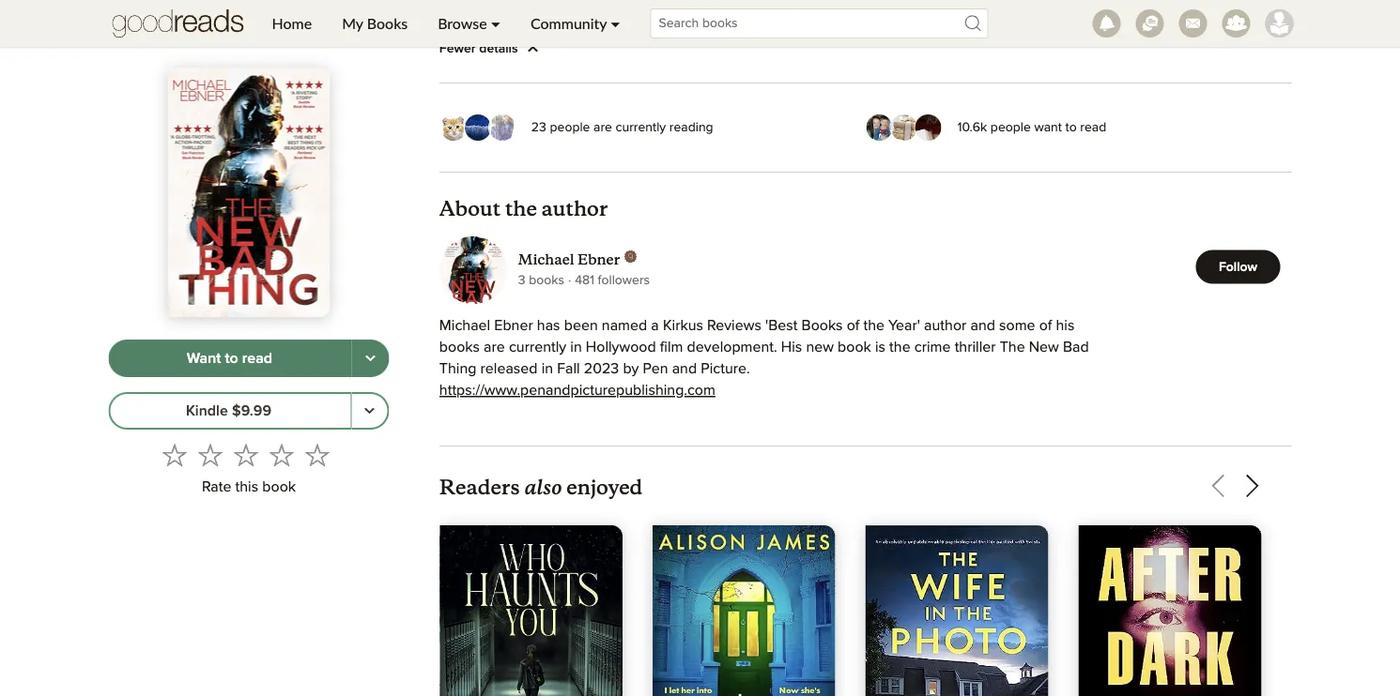 Task type: vqa. For each thing, say whether or not it's contained in the screenshot.
first of from the left
yes



Task type: describe. For each thing, give the bounding box(es) containing it.
fewer details
[[439, 42, 518, 55]]

2 of from the left
[[1039, 319, 1052, 334]]

1 horizontal spatial in
[[570, 340, 582, 355]]

0 vertical spatial currently
[[616, 121, 666, 134]]

been
[[564, 319, 598, 334]]

0 vertical spatial books
[[367, 14, 408, 32]]

goodreads author image
[[624, 250, 637, 263]]

by
[[623, 362, 639, 377]]

michael for michael ebner has been named a kirkus reviews 'best books of the year' author and some of his books are currently in hollywood film development. his new book is the crime thriller the new bad thing released in fall 2023 by pen and picture. https://www.penandpicturepublishing.com
[[439, 319, 490, 334]]

follow button
[[1196, 250, 1280, 284]]

my
[[342, 14, 363, 32]]

are inside michael ebner has been named a kirkus reviews 'best books of the year' author and some of his books are currently in hollywood film development. his new book is the crime thriller the new bad thing released in fall 2023 by pen and picture. https://www.penandpicturepublishing.com
[[484, 340, 505, 355]]

film
[[660, 340, 683, 355]]

10.6k people want to read
[[958, 121, 1106, 134]]

profile image for bob builder. image
[[1265, 9, 1294, 38]]

named
[[602, 319, 647, 334]]

kindle
[[186, 404, 228, 419]]

https://www.penandpicturepublishing.com link
[[439, 383, 715, 398]]

about
[[439, 196, 501, 221]]

my books link
[[327, 0, 423, 47]]

book inside rate this book element
[[262, 480, 296, 495]]

home
[[272, 14, 312, 32]]

'best
[[765, 319, 798, 334]]

ebner for michael  ebner
[[578, 251, 620, 268]]

reviews
[[707, 319, 762, 334]]

10.6k
[[958, 121, 987, 134]]

rate 4 out of 5 image
[[269, 443, 294, 468]]

books inside michael ebner has been named a kirkus reviews 'best books of the year' author and some of his books are currently in hollywood film development. his new book is the crime thriller the new bad thing released in fall 2023 by pen and picture. https://www.penandpicturepublishing.com
[[802, 319, 843, 334]]

is
[[875, 340, 886, 355]]

readers also enjoyed
[[439, 471, 643, 500]]

0 horizontal spatial in
[[542, 362, 553, 377]]

has
[[537, 319, 560, 334]]

community ▾ link
[[516, 0, 635, 47]]

the
[[1000, 340, 1025, 355]]

new
[[1029, 340, 1059, 355]]

kirkus
[[663, 319, 703, 334]]

fewer details button
[[439, 37, 544, 60]]

1 vertical spatial the
[[863, 319, 885, 334]]

enjoyed
[[566, 475, 643, 500]]

to inside button
[[225, 351, 238, 366]]

want
[[1034, 121, 1062, 134]]

bad
[[1063, 340, 1089, 355]]

0 vertical spatial read
[[1080, 121, 1106, 134]]

details
[[479, 42, 518, 55]]

his
[[1056, 319, 1075, 334]]

0 vertical spatial are
[[594, 121, 612, 134]]

thriller
[[955, 340, 996, 355]]

read inside the want to read button
[[242, 351, 272, 366]]

want
[[187, 351, 221, 366]]

fewer
[[439, 42, 476, 55]]

want to read
[[187, 351, 272, 366]]

book inside michael ebner has been named a kirkus reviews 'best books of the year' author and some of his books are currently in hollywood film development. his new book is the crime thriller the new bad thing released in fall 2023 by pen and picture. https://www.penandpicturepublishing.com
[[838, 340, 871, 355]]

0 vertical spatial the
[[505, 196, 537, 221]]

new
[[806, 340, 834, 355]]

author inside michael ebner has been named a kirkus reviews 'best books of the year' author and some of his books are currently in hollywood film development. his new book is the crime thriller the new bad thing released in fall 2023 by pen and picture. https://www.penandpicturepublishing.com
[[924, 319, 967, 334]]

1 of from the left
[[847, 319, 860, 334]]

kindle $9.99 link
[[108, 393, 352, 430]]

people for are
[[550, 121, 590, 134]]

readers
[[439, 475, 520, 500]]

2 book cover image from the left
[[652, 526, 836, 697]]

▾ for browse ▾
[[491, 14, 501, 32]]



Task type: locate. For each thing, give the bounding box(es) containing it.
1 horizontal spatial author
[[924, 319, 967, 334]]

the up is
[[863, 319, 885, 334]]

his
[[781, 340, 802, 355]]

book cover image
[[439, 526, 622, 697], [652, 526, 836, 697], [866, 526, 1049, 697], [1079, 526, 1262, 697]]

read
[[1080, 121, 1106, 134], [242, 351, 272, 366]]

rate 1 out of 5 image
[[162, 443, 187, 468]]

1 horizontal spatial currently
[[616, 121, 666, 134]]

pen
[[643, 362, 668, 377]]

0 horizontal spatial people
[[550, 121, 590, 134]]

followers
[[598, 274, 650, 287]]

0 horizontal spatial the
[[505, 196, 537, 221]]

the
[[505, 196, 537, 221], [863, 319, 885, 334], [889, 340, 911, 355]]

23 people are currently reading
[[531, 121, 713, 134]]

currently inside michael ebner has been named a kirkus reviews 'best books of the year' author and some of his books are currently in hollywood film development. his new book is the crime thriller the new bad thing released in fall 2023 by pen and picture. https://www.penandpicturepublishing.com
[[509, 340, 566, 355]]

481
[[575, 274, 594, 287]]

0 vertical spatial author
[[541, 196, 608, 221]]

want to read button
[[108, 340, 352, 378]]

1 people from the left
[[550, 121, 590, 134]]

and down film
[[672, 362, 697, 377]]

rate 2 out of 5 image
[[198, 443, 223, 468]]

hollywood
[[586, 340, 656, 355]]

1 vertical spatial to
[[225, 351, 238, 366]]

2 horizontal spatial the
[[889, 340, 911, 355]]

michael  ebner link
[[518, 250, 650, 269]]

1 horizontal spatial michael
[[518, 251, 574, 268]]

michael up thing
[[439, 319, 490, 334]]

0 horizontal spatial author
[[541, 196, 608, 221]]

1 vertical spatial currently
[[509, 340, 566, 355]]

▾
[[491, 14, 501, 32], [611, 14, 620, 32]]

1 horizontal spatial book
[[838, 340, 871, 355]]

481 followers
[[575, 274, 650, 287]]

follow
[[1219, 260, 1258, 274]]

books
[[529, 274, 564, 287], [439, 340, 480, 355]]

3 books
[[518, 274, 564, 287]]

the right about at left top
[[505, 196, 537, 221]]

▾ inside browse ▾ link
[[491, 14, 501, 32]]

1 horizontal spatial read
[[1080, 121, 1106, 134]]

book
[[838, 340, 871, 355], [262, 480, 296, 495]]

some
[[999, 319, 1035, 334]]

michael inside michael ebner has been named a kirkus reviews 'best books of the year' author and some of his books are currently in hollywood film development. his new book is the crime thriller the new bad thing released in fall 2023 by pen and picture. https://www.penandpicturepublishing.com
[[439, 319, 490, 334]]

0 vertical spatial michael
[[518, 251, 574, 268]]

kindle $9.99
[[186, 404, 271, 419]]

4 book cover image from the left
[[1079, 526, 1262, 697]]

1 horizontal spatial books
[[802, 319, 843, 334]]

1 vertical spatial read
[[242, 351, 272, 366]]

author
[[541, 196, 608, 221], [924, 319, 967, 334]]

crime
[[914, 340, 951, 355]]

of left year' at the right top
[[847, 319, 860, 334]]

https://www.penandpicturepublishing.com
[[439, 383, 715, 398]]

picture.
[[701, 362, 750, 377]]

None search field
[[635, 8, 1003, 39]]

browse
[[438, 14, 487, 32]]

2 ▾ from the left
[[611, 14, 620, 32]]

0 horizontal spatial michael
[[439, 319, 490, 334]]

1 horizontal spatial books
[[529, 274, 564, 287]]

1 horizontal spatial are
[[594, 121, 612, 134]]

a
[[651, 319, 659, 334]]

1 vertical spatial books
[[439, 340, 480, 355]]

michael  ebner
[[518, 251, 620, 268]]

book left is
[[838, 340, 871, 355]]

browse ▾
[[438, 14, 501, 32]]

▾ right community
[[611, 14, 620, 32]]

rate 5 out of 5 image
[[305, 443, 330, 468]]

and
[[971, 319, 995, 334], [672, 362, 697, 377]]

michael for michael  ebner
[[518, 251, 574, 268]]

1 vertical spatial ebner
[[494, 319, 533, 334]]

development.
[[687, 340, 777, 355]]

michael up 3 books
[[518, 251, 574, 268]]

community ▾
[[531, 14, 620, 32]]

0 horizontal spatial books
[[367, 14, 408, 32]]

people
[[550, 121, 590, 134], [991, 121, 1031, 134]]

2 vertical spatial the
[[889, 340, 911, 355]]

3 book cover image from the left
[[866, 526, 1049, 697]]

0 horizontal spatial read
[[242, 351, 272, 366]]

fall
[[557, 362, 580, 377]]

Search by book title or ISBN text field
[[650, 8, 988, 39]]

0 vertical spatial books
[[529, 274, 564, 287]]

currently left reading at the top of the page
[[616, 121, 666, 134]]

are right 23
[[594, 121, 612, 134]]

in
[[570, 340, 582, 355], [542, 362, 553, 377]]

23
[[531, 121, 546, 134]]

and up thriller on the right
[[971, 319, 995, 334]]

rating 0 out of 5 group
[[157, 438, 335, 473]]

books up new
[[802, 319, 843, 334]]

reading
[[669, 121, 713, 134]]

0 horizontal spatial to
[[225, 351, 238, 366]]

1 ▾ from the left
[[491, 14, 501, 32]]

1 horizontal spatial ▾
[[611, 14, 620, 32]]

books inside michael ebner has been named a kirkus reviews 'best books of the year' author and some of his books are currently in hollywood film development. his new book is the crime thriller the new bad thing released in fall 2023 by pen and picture. https://www.penandpicturepublishing.com
[[439, 340, 480, 355]]

0 horizontal spatial currently
[[509, 340, 566, 355]]

browse ▾ link
[[423, 0, 516, 47]]

in down been
[[570, 340, 582, 355]]

1 horizontal spatial to
[[1065, 121, 1077, 134]]

ebner inside michael ebner has been named a kirkus reviews 'best books of the year' author and some of his books are currently in hollywood film development. his new book is the crime thriller the new bad thing released in fall 2023 by pen and picture. https://www.penandpicturepublishing.com
[[494, 319, 533, 334]]

home image
[[112, 0, 244, 47]]

rate this book element
[[108, 438, 389, 502]]

my books
[[342, 14, 408, 32]]

the right is
[[889, 340, 911, 355]]

books up thing
[[439, 340, 480, 355]]

in left the fall
[[542, 362, 553, 377]]

0 horizontal spatial are
[[484, 340, 505, 355]]

1 vertical spatial book
[[262, 480, 296, 495]]

0 horizontal spatial and
[[672, 362, 697, 377]]

michael ebner has been named a kirkus reviews 'best books of the year' author and some of his books are currently in hollywood film development. his new book is the crime thriller the new bad thing released in fall 2023 by pen and picture. https://www.penandpicturepublishing.com
[[439, 319, 1089, 398]]

are up released
[[484, 340, 505, 355]]

read up $9.99 in the left of the page
[[242, 351, 272, 366]]

ebner left has
[[494, 319, 533, 334]]

read right want
[[1080, 121, 1106, 134]]

1 vertical spatial are
[[484, 340, 505, 355]]

0 horizontal spatial of
[[847, 319, 860, 334]]

this
[[235, 480, 258, 495]]

0 horizontal spatial ▾
[[491, 14, 501, 32]]

to right "want"
[[225, 351, 238, 366]]

are
[[594, 121, 612, 134], [484, 340, 505, 355]]

1 vertical spatial in
[[542, 362, 553, 377]]

0 horizontal spatial books
[[439, 340, 480, 355]]

1 horizontal spatial people
[[991, 121, 1031, 134]]

also
[[524, 471, 562, 500]]

of left his on the right of page
[[1039, 319, 1052, 334]]

people left want
[[991, 121, 1031, 134]]

books right 3
[[529, 274, 564, 287]]

0 vertical spatial to
[[1065, 121, 1077, 134]]

ebner inside michael  ebner link
[[578, 251, 620, 268]]

0 vertical spatial ebner
[[578, 251, 620, 268]]

books
[[367, 14, 408, 32], [802, 319, 843, 334]]

ebner
[[578, 251, 620, 268], [494, 319, 533, 334]]

rate 3 out of 5 image
[[234, 443, 258, 468]]

1 horizontal spatial and
[[971, 319, 995, 334]]

year'
[[888, 319, 920, 334]]

2023
[[584, 362, 619, 377]]

▾ for community ▾
[[611, 14, 620, 32]]

home link
[[257, 0, 327, 47]]

1 book cover image from the left
[[439, 526, 622, 697]]

0 vertical spatial in
[[570, 340, 582, 355]]

1 vertical spatial books
[[802, 319, 843, 334]]

author up michael  ebner at the top of the page
[[541, 196, 608, 221]]

released
[[480, 362, 538, 377]]

ebner for michael ebner has been named a kirkus reviews 'best books of the year' author and some of his books are currently in hollywood film development. his new book is the crime thriller the new bad thing released in fall 2023 by pen and picture. https://www.penandpicturepublishing.com
[[494, 319, 533, 334]]

people right 23
[[550, 121, 590, 134]]

to
[[1065, 121, 1077, 134], [225, 351, 238, 366]]

0 vertical spatial book
[[838, 340, 871, 355]]

author up crime
[[924, 319, 967, 334]]

ebner up 481 followers
[[578, 251, 620, 268]]

3
[[518, 274, 526, 287]]

0 horizontal spatial book
[[262, 480, 296, 495]]

of
[[847, 319, 860, 334], [1039, 319, 1052, 334]]

1 vertical spatial michael
[[439, 319, 490, 334]]

about the author
[[439, 196, 608, 221]]

michael inside michael  ebner link
[[518, 251, 574, 268]]

currently
[[616, 121, 666, 134], [509, 340, 566, 355]]

thing
[[439, 362, 477, 377]]

1 vertical spatial author
[[924, 319, 967, 334]]

people for want
[[991, 121, 1031, 134]]

books right my on the top of page
[[367, 14, 408, 32]]

▾ inside community ▾ link
[[611, 14, 620, 32]]

rate
[[202, 480, 231, 495]]

0 vertical spatial and
[[971, 319, 995, 334]]

0 horizontal spatial ebner
[[494, 319, 533, 334]]

profile image for michael  ebner. image
[[439, 236, 507, 304]]

1 vertical spatial and
[[672, 362, 697, 377]]

1 horizontal spatial ebner
[[578, 251, 620, 268]]

currently down has
[[509, 340, 566, 355]]

2 people from the left
[[991, 121, 1031, 134]]

$9.99
[[232, 404, 271, 419]]

book right this
[[262, 480, 296, 495]]

▾ up details
[[491, 14, 501, 32]]

michael
[[518, 251, 574, 268], [439, 319, 490, 334]]

rate this book
[[202, 480, 296, 495]]

to right want
[[1065, 121, 1077, 134]]

1 horizontal spatial of
[[1039, 319, 1052, 334]]

1 horizontal spatial the
[[863, 319, 885, 334]]

community
[[531, 14, 607, 32]]



